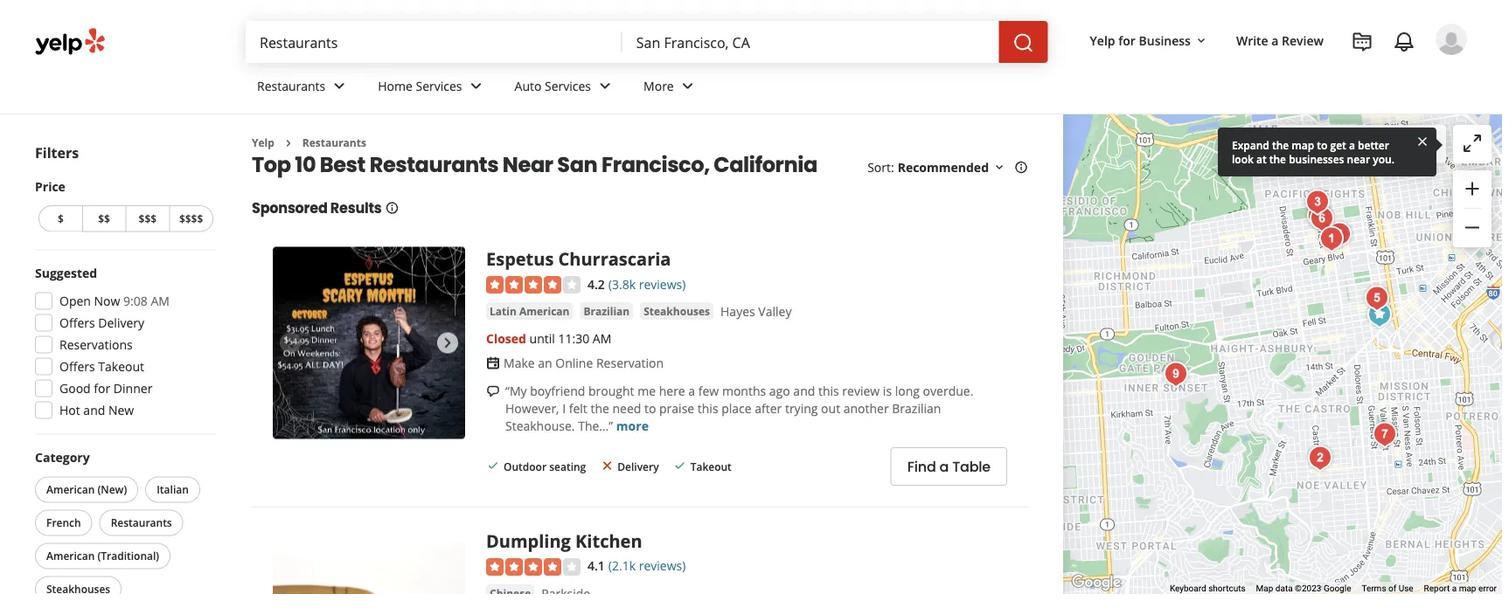 Task type: describe. For each thing, give the bounding box(es) containing it.
home services
[[378, 77, 462, 94]]

slideshow element
[[273, 247, 465, 439]]

group containing suggested
[[30, 264, 217, 424]]

online
[[555, 355, 593, 371]]

16 reservation v2 image
[[486, 356, 500, 370]]

brazilian inside "my boyfriend brought me here a few months ago and this review is long overdue. however, i felt the need to praise this place after trying out another brazilian steakhouse. the…"
[[892, 400, 941, 417]]

(2.1k
[[608, 558, 636, 574]]

little shucker image
[[1304, 202, 1339, 236]]

projects image
[[1352, 31, 1373, 52]]

1 vertical spatial restaurants link
[[302, 136, 366, 150]]

9:08
[[123, 293, 148, 309]]

brought
[[588, 383, 634, 399]]

expand map image
[[1462, 133, 1483, 154]]

closed
[[486, 330, 526, 347]]

search image
[[1013, 32, 1034, 53]]

brazilian button
[[580, 303, 633, 320]]

for for good
[[94, 380, 110, 397]]

$$$
[[139, 212, 157, 226]]

a inside expand the map to get a better look at the businesses near you.
[[1349, 138, 1355, 152]]

map for moves
[[1369, 136, 1395, 153]]

$$$$
[[179, 212, 203, 226]]

write
[[1236, 32, 1268, 49]]

at
[[1256, 152, 1267, 166]]

find a table
[[907, 457, 991, 477]]

offers for offers delivery
[[59, 315, 95, 331]]

1 horizontal spatial delivery
[[617, 459, 659, 474]]

offers for offers takeout
[[59, 358, 95, 375]]

california
[[714, 150, 817, 179]]

a for write a review
[[1271, 32, 1279, 49]]

to inside expand the map to get a better look at the businesses near you.
[[1317, 138, 1328, 152]]

"my
[[505, 383, 527, 399]]

hayes
[[720, 303, 755, 320]]

need
[[612, 400, 641, 417]]

you.
[[1373, 152, 1394, 166]]

a for report a map error
[[1452, 584, 1457, 594]]

make an online reservation
[[504, 355, 664, 371]]

map for error
[[1459, 584, 1476, 594]]

american (traditional) button
[[35, 543, 171, 570]]

out
[[821, 400, 840, 417]]

latin american
[[490, 304, 570, 318]]

0 vertical spatial delivery
[[98, 315, 144, 331]]

hot
[[59, 402, 80, 419]]

fermentation lab image
[[1322, 217, 1357, 252]]

16 close v2 image
[[600, 459, 614, 473]]

write a review link
[[1229, 24, 1331, 56]]

hayes valley
[[720, 303, 792, 320]]

map region
[[884, 10, 1502, 595]]

16 checkmark v2 image
[[673, 459, 687, 473]]

memento sf image
[[1303, 441, 1338, 476]]

american for american (new)
[[46, 483, 95, 497]]

praise
[[659, 400, 694, 417]]

the tailor's son image
[[1302, 199, 1337, 234]]

category
[[35, 449, 90, 466]]

11:30
[[558, 330, 589, 347]]

price
[[35, 178, 65, 195]]

top 10 best restaurants near san francisco, california
[[252, 150, 817, 179]]

overdue.
[[923, 383, 973, 399]]

to inside "my boyfriend brought me here a few months ago and this review is long overdue. however, i felt the need to praise this place after trying out another brazilian steakhouse. the…"
[[644, 400, 656, 417]]

24 chevron down v2 image for restaurants
[[329, 76, 350, 97]]

16 chevron right v2 image
[[281, 136, 295, 150]]

however,
[[505, 400, 559, 417]]

10
[[295, 150, 316, 179]]

1 horizontal spatial this
[[818, 383, 839, 399]]

terms of use link
[[1362, 584, 1413, 594]]

$$ button
[[82, 205, 125, 232]]

french
[[46, 516, 81, 530]]

place
[[721, 400, 752, 417]]

keyboard shortcuts
[[1170, 584, 1245, 594]]

restaurants right 16 chevron right v2 icon
[[302, 136, 366, 150]]

american (traditional)
[[46, 549, 159, 563]]

(3.8k reviews) link
[[608, 274, 686, 293]]

4.2
[[588, 276, 605, 292]]

steakhouses link
[[640, 303, 713, 320]]

find
[[907, 457, 936, 477]]

business categories element
[[243, 63, 1467, 114]]

san
[[557, 150, 597, 179]]

review
[[1282, 32, 1324, 49]]

american (new)
[[46, 483, 127, 497]]

am for closed until 11:30 am
[[593, 330, 611, 347]]

services for auto services
[[545, 77, 591, 94]]

zoom out image
[[1462, 217, 1483, 238]]

am for open now 9:08 am
[[151, 293, 170, 309]]

the…"
[[578, 418, 613, 434]]

filters
[[35, 143, 79, 162]]

a inside "my boyfriend brought me here a few months ago and this review is long overdue. however, i felt the need to praise this place after trying out another brazilian steakhouse. the…"
[[688, 383, 695, 399]]

better
[[1358, 138, 1389, 152]]

"my boyfriend brought me here a few months ago and this review is long overdue. however, i felt the need to praise this place after trying out another brazilian steakhouse. the…"
[[505, 383, 973, 434]]

yelp for yelp link
[[252, 136, 274, 150]]

italian button
[[145, 477, 200, 503]]

use
[[1399, 584, 1413, 594]]

here
[[659, 383, 685, 399]]

look
[[1232, 152, 1254, 166]]

restaurants inside business categories element
[[257, 77, 325, 94]]

(2.1k reviews) link
[[608, 556, 686, 575]]

recommended button
[[898, 159, 1006, 176]]

0 vertical spatial restaurants link
[[243, 63, 364, 114]]

espetus churrascaria link
[[486, 247, 671, 271]]

bottega image
[[1367, 417, 1402, 452]]

keyboard
[[1170, 584, 1206, 594]]

top
[[252, 150, 291, 179]]

near
[[1347, 152, 1370, 166]]

16 chevron down v2 image for recommended
[[992, 161, 1006, 175]]

new
[[108, 402, 134, 419]]

espetus
[[486, 247, 554, 271]]

savor image
[[1158, 357, 1193, 392]]

user actions element
[[1076, 22, 1492, 129]]

espetus churrascaria image
[[273, 247, 465, 439]]

kitchen
[[575, 529, 642, 553]]

and inside "my boyfriend brought me here a few months ago and this review is long overdue. however, i felt the need to praise this place after trying out another brazilian steakhouse. the…"
[[793, 383, 815, 399]]

moves
[[1398, 136, 1436, 153]]

auto services link
[[501, 63, 630, 114]]

16 chevron down v2 image for yelp for business
[[1194, 34, 1208, 48]]

get
[[1330, 138, 1346, 152]]

me
[[637, 383, 656, 399]]

16 info v2 image
[[385, 201, 399, 215]]

1 horizontal spatial group
[[1453, 170, 1492, 247]]

search
[[1311, 136, 1350, 153]]



Task type: locate. For each thing, give the bounding box(es) containing it.
and up trying
[[793, 383, 815, 399]]

2 none field from the left
[[636, 32, 985, 52]]

search as map moves
[[1311, 136, 1436, 153]]

group
[[1453, 170, 1492, 247], [30, 264, 217, 424]]

restaurants link
[[243, 63, 364, 114], [302, 136, 366, 150]]

reviews) for dumpling kitchen
[[639, 558, 686, 574]]

few
[[698, 383, 719, 399]]

0 horizontal spatial this
[[698, 400, 718, 417]]

near
[[503, 150, 553, 179]]

a right get
[[1349, 138, 1355, 152]]

restaurants up (traditional)
[[111, 516, 172, 530]]

latin
[[490, 304, 517, 318]]

and right hot at left
[[83, 402, 105, 419]]

latin american button
[[486, 303, 573, 320]]

16 chevron down v2 image
[[1194, 34, 1208, 48], [992, 161, 1006, 175]]

delivery down open now 9:08 am
[[98, 315, 144, 331]]

more link
[[616, 418, 649, 434]]

0 horizontal spatial brazilian
[[584, 304, 630, 318]]

24 chevron down v2 image for home services
[[466, 76, 487, 97]]

1 horizontal spatial brazilian
[[892, 400, 941, 417]]

0 horizontal spatial none field
[[260, 32, 608, 52]]

dumpling home image
[[1360, 281, 1394, 316]]

american
[[519, 304, 570, 318], [46, 483, 95, 497], [46, 549, 95, 563]]

write a review
[[1236, 32, 1324, 49]]

2 horizontal spatial map
[[1459, 584, 1476, 594]]

report
[[1424, 584, 1450, 594]]

open
[[59, 293, 91, 309]]

am down brazilian button
[[593, 330, 611, 347]]

1 horizontal spatial to
[[1317, 138, 1328, 152]]

1 horizontal spatial 24 chevron down v2 image
[[466, 76, 487, 97]]

24 chevron down v2 image for more
[[677, 76, 698, 97]]

map right as
[[1369, 136, 1395, 153]]

1 services from the left
[[416, 77, 462, 94]]

a right write
[[1271, 32, 1279, 49]]

the
[[1272, 138, 1289, 152], [1269, 152, 1286, 166], [591, 400, 609, 417]]

0 vertical spatial offers
[[59, 315, 95, 331]]

best
[[320, 150, 365, 179]]

1 horizontal spatial and
[[793, 383, 815, 399]]

4.2 link
[[588, 274, 605, 293]]

reviews)
[[639, 276, 686, 292], [639, 558, 686, 574]]

1 vertical spatial brazilian
[[892, 400, 941, 417]]

map left error
[[1459, 584, 1476, 594]]

to left get
[[1317, 138, 1328, 152]]

1 horizontal spatial yelp
[[1090, 32, 1115, 49]]

months
[[722, 383, 766, 399]]

american inside "link"
[[519, 304, 570, 318]]

4.1 star rating image
[[486, 558, 581, 576]]

none field "near"
[[636, 32, 985, 52]]

google image
[[1067, 572, 1125, 595]]

offers delivery
[[59, 315, 144, 331]]

0 horizontal spatial map
[[1292, 138, 1314, 152]]

restaurants link up 16 chevron right v2 icon
[[243, 63, 364, 114]]

0 vertical spatial to
[[1317, 138, 1328, 152]]

0 vertical spatial 16 chevron down v2 image
[[1194, 34, 1208, 48]]

reviews) inside (3.8k reviews) link
[[639, 276, 686, 292]]

seating
[[549, 459, 586, 474]]

long
[[895, 383, 920, 399]]

boyfriend
[[530, 383, 585, 399]]

dumpling kitchen
[[486, 529, 642, 553]]

reviews) for espetus churrascaria
[[639, 276, 686, 292]]

for left business
[[1118, 32, 1136, 49]]

trying
[[785, 400, 818, 417]]

None field
[[260, 32, 608, 52], [636, 32, 985, 52]]

0 vertical spatial for
[[1118, 32, 1136, 49]]

more
[[643, 77, 674, 94]]

1 horizontal spatial 24 chevron down v2 image
[[677, 76, 698, 97]]

offers down open
[[59, 315, 95, 331]]

24 chevron down v2 image for auto services
[[595, 76, 616, 97]]

outdoor
[[504, 459, 547, 474]]

next image
[[437, 333, 458, 354]]

map
[[1369, 136, 1395, 153], [1292, 138, 1314, 152], [1459, 584, 1476, 594]]

$$$$ button
[[169, 205, 213, 232]]

2 services from the left
[[545, 77, 591, 94]]

for down offers takeout
[[94, 380, 110, 397]]

the snug image
[[1300, 185, 1335, 220]]

dumpling kitchen image
[[1032, 497, 1067, 532]]

24 chevron down v2 image left auto
[[466, 76, 487, 97]]

google
[[1324, 584, 1351, 594]]

zoom in image
[[1462, 178, 1483, 199]]

yelp
[[1090, 32, 1115, 49], [252, 136, 274, 150]]

for
[[1118, 32, 1136, 49], [94, 380, 110, 397]]

greg r. image
[[1436, 24, 1467, 55]]

1 vertical spatial 16 chevron down v2 image
[[992, 161, 1006, 175]]

businesses
[[1289, 152, 1344, 166]]

1 vertical spatial am
[[593, 330, 611, 347]]

1 reviews) from the top
[[639, 276, 686, 292]]

1 vertical spatial reviews)
[[639, 558, 686, 574]]

a right find
[[939, 457, 949, 477]]

1 vertical spatial american
[[46, 483, 95, 497]]

0 horizontal spatial group
[[30, 264, 217, 424]]

1 vertical spatial offers
[[59, 358, 95, 375]]

16 chevron down v2 image right business
[[1194, 34, 1208, 48]]

0 vertical spatial group
[[1453, 170, 1492, 247]]

reviews) inside (2.1k reviews) "link"
[[639, 558, 686, 574]]

takeout
[[98, 358, 144, 375], [690, 459, 732, 474]]

yelp inside button
[[1090, 32, 1115, 49]]

16 chevron down v2 image inside recommended popup button
[[992, 161, 1006, 175]]

services right auto
[[545, 77, 591, 94]]

$$
[[98, 212, 110, 226]]

close image
[[1415, 133, 1429, 149]]

sponsored
[[252, 198, 327, 218]]

24 chevron down v2 image
[[329, 76, 350, 97], [466, 76, 487, 97]]

1 horizontal spatial services
[[545, 77, 591, 94]]

services inside "link"
[[416, 77, 462, 94]]

american inside button
[[46, 549, 95, 563]]

expand
[[1232, 138, 1269, 152]]

of
[[1388, 584, 1396, 594]]

16 speech v2 image
[[486, 385, 500, 399]]

make
[[504, 355, 535, 371]]

1 24 chevron down v2 image from the left
[[329, 76, 350, 97]]

marufuku ramen image
[[1314, 222, 1349, 257]]

the inside "my boyfriend brought me here a few months ago and this review is long overdue. however, i felt the need to praise this place after trying out another brazilian steakhouse. the…"
[[591, 400, 609, 417]]

espetus churrascaria image
[[1362, 298, 1397, 333]]

an
[[538, 355, 552, 371]]

2 vertical spatial american
[[46, 549, 95, 563]]

reviews) up steakhouses
[[639, 276, 686, 292]]

reviews) right (2.1k
[[639, 558, 686, 574]]

a inside find a table link
[[939, 457, 949, 477]]

map for to
[[1292, 138, 1314, 152]]

24 chevron down v2 image left home
[[329, 76, 350, 97]]

0 horizontal spatial 24 chevron down v2 image
[[329, 76, 350, 97]]

dumpling kitchen link
[[486, 529, 642, 553]]

1 horizontal spatial 16 chevron down v2 image
[[1194, 34, 1208, 48]]

takeout up dinner
[[98, 358, 144, 375]]

Near text field
[[636, 32, 985, 52]]

offers up good
[[59, 358, 95, 375]]

0 horizontal spatial am
[[151, 293, 170, 309]]

0 vertical spatial this
[[818, 383, 839, 399]]

data
[[1275, 584, 1293, 594]]

16 chevron down v2 image left 16 info v2 icon
[[992, 161, 1006, 175]]

0 horizontal spatial services
[[416, 77, 462, 94]]

for inside button
[[1118, 32, 1136, 49]]

0 horizontal spatial delivery
[[98, 315, 144, 331]]

restaurants up 16 info v2 image
[[369, 150, 498, 179]]

1 horizontal spatial am
[[593, 330, 611, 347]]

report a map error link
[[1424, 584, 1497, 594]]

restaurants inside button
[[111, 516, 172, 530]]

review
[[842, 383, 880, 399]]

delivery
[[98, 315, 144, 331], [617, 459, 659, 474]]

16 checkmark v2 image
[[486, 459, 500, 473]]

shortcuts
[[1208, 584, 1245, 594]]

recommended
[[898, 159, 989, 176]]

restaurants link right 16 chevron right v2 icon
[[302, 136, 366, 150]]

0 vertical spatial yelp
[[1090, 32, 1115, 49]]

this down few
[[698, 400, 718, 417]]

expand the map to get a better look at the businesses near you. tooltip
[[1218, 128, 1436, 177]]

1 vertical spatial to
[[644, 400, 656, 417]]

open now 9:08 am
[[59, 293, 170, 309]]

hot and new
[[59, 402, 134, 419]]

yelp left business
[[1090, 32, 1115, 49]]

american for american (traditional)
[[46, 549, 95, 563]]

(3.8k reviews)
[[608, 276, 686, 292]]

(3.8k
[[608, 276, 636, 292]]

0 vertical spatial takeout
[[98, 358, 144, 375]]

brazilian down the long
[[892, 400, 941, 417]]

good for dinner
[[59, 380, 152, 397]]

4.2 star rating image
[[486, 276, 581, 294]]

yelp for business
[[1090, 32, 1191, 49]]

1 vertical spatial yelp
[[252, 136, 274, 150]]

for inside group
[[94, 380, 110, 397]]

map left get
[[1292, 138, 1314, 152]]

1 vertical spatial this
[[698, 400, 718, 417]]

notifications image
[[1394, 31, 1415, 52]]

$ button
[[38, 205, 82, 232]]

1 vertical spatial delivery
[[617, 459, 659, 474]]

restaurants up 16 chevron right v2 icon
[[257, 77, 325, 94]]

0 vertical spatial brazilian
[[584, 304, 630, 318]]

takeout right 16 checkmark v2 icon
[[690, 459, 732, 474]]

Find text field
[[260, 32, 608, 52]]

2 24 chevron down v2 image from the left
[[466, 76, 487, 97]]

services for home services
[[416, 77, 462, 94]]

2 reviews) from the top
[[639, 558, 686, 574]]

16 info v2 image
[[1014, 161, 1028, 175]]

1 horizontal spatial map
[[1369, 136, 1395, 153]]

i
[[562, 400, 566, 417]]

offers takeout
[[59, 358, 144, 375]]

0 vertical spatial reviews)
[[639, 276, 686, 292]]

yelp left 16 chevron right v2 icon
[[252, 136, 274, 150]]

brazilian
[[584, 304, 630, 318], [892, 400, 941, 417]]

0 horizontal spatial yelp
[[252, 136, 274, 150]]

(traditional)
[[97, 549, 159, 563]]

none field up home services
[[260, 32, 608, 52]]

None search field
[[246, 21, 1051, 63]]

a right 'report' on the right bottom of page
[[1452, 584, 1457, 594]]

24 chevron down v2 image inside restaurants link
[[329, 76, 350, 97]]

24 chevron down v2 image inside home services "link"
[[466, 76, 487, 97]]

delivery right 16 close v2 image
[[617, 459, 659, 474]]

0 horizontal spatial 16 chevron down v2 image
[[992, 161, 1006, 175]]

to down me
[[644, 400, 656, 417]]

1 vertical spatial and
[[83, 402, 105, 419]]

espetus churrascaria
[[486, 247, 671, 271]]

ago
[[769, 383, 790, 399]]

24 chevron down v2 image inside the auto services "link"
[[595, 76, 616, 97]]

24 chevron down v2 image right 'auto services'
[[595, 76, 616, 97]]

4.1
[[588, 558, 605, 574]]

0 horizontal spatial and
[[83, 402, 105, 419]]

price group
[[35, 177, 217, 236]]

0 horizontal spatial to
[[644, 400, 656, 417]]

0 vertical spatial american
[[519, 304, 570, 318]]

brazilian inside button
[[584, 304, 630, 318]]

map inside expand the map to get a better look at the businesses near you.
[[1292, 138, 1314, 152]]

0 horizontal spatial 24 chevron down v2 image
[[595, 76, 616, 97]]

closed until 11:30 am
[[486, 330, 611, 347]]

0 vertical spatial am
[[151, 293, 170, 309]]

sponsored results
[[252, 198, 382, 218]]

outdoor seating
[[504, 459, 586, 474]]

(2.1k reviews)
[[608, 558, 686, 574]]

1 vertical spatial for
[[94, 380, 110, 397]]

previous image
[[280, 333, 301, 354]]

this up out
[[818, 383, 839, 399]]

24 chevron down v2 image
[[595, 76, 616, 97], [677, 76, 698, 97]]

(new)
[[97, 483, 127, 497]]

services right home
[[416, 77, 462, 94]]

results
[[330, 198, 382, 218]]

1 vertical spatial takeout
[[690, 459, 732, 474]]

until
[[529, 330, 555, 347]]

report a map error
[[1424, 584, 1497, 594]]

american down french button on the bottom
[[46, 549, 95, 563]]

american up the until on the left of the page
[[519, 304, 570, 318]]

2 24 chevron down v2 image from the left
[[677, 76, 698, 97]]

category group
[[31, 449, 217, 595]]

felt
[[569, 400, 587, 417]]

after
[[755, 400, 782, 417]]

1 none field from the left
[[260, 32, 608, 52]]

latin american link
[[486, 303, 573, 320]]

16 chevron down v2 image inside yelp for business button
[[1194, 34, 1208, 48]]

1 horizontal spatial takeout
[[690, 459, 732, 474]]

1 offers from the top
[[59, 315, 95, 331]]

american down category
[[46, 483, 95, 497]]

24 chevron down v2 image right more
[[677, 76, 698, 97]]

brazilian down 4.2
[[584, 304, 630, 318]]

services inside "link"
[[545, 77, 591, 94]]

0 vertical spatial and
[[793, 383, 815, 399]]

none field up business categories element
[[636, 32, 985, 52]]

0 horizontal spatial takeout
[[98, 358, 144, 375]]

and inside group
[[83, 402, 105, 419]]

churrascaria
[[558, 247, 671, 271]]

a left few
[[688, 383, 695, 399]]

steakhouse.
[[505, 418, 575, 434]]

as
[[1353, 136, 1366, 153]]

am right the 9:08
[[151, 293, 170, 309]]

24 chevron down v2 image inside more link
[[677, 76, 698, 97]]

2 offers from the top
[[59, 358, 95, 375]]

1 24 chevron down v2 image from the left
[[595, 76, 616, 97]]

a inside write a review link
[[1271, 32, 1279, 49]]

business
[[1139, 32, 1191, 49]]

more link
[[630, 63, 712, 114]]

map
[[1256, 584, 1273, 594]]

this
[[818, 383, 839, 399], [698, 400, 718, 417]]

a for find a table
[[939, 457, 949, 477]]

for for yelp
[[1118, 32, 1136, 49]]

takeout inside group
[[98, 358, 144, 375]]

none field find
[[260, 32, 608, 52]]

now
[[94, 293, 120, 309]]

yelp for yelp for business
[[1090, 32, 1115, 49]]

1 vertical spatial group
[[30, 264, 217, 424]]

1 horizontal spatial for
[[1118, 32, 1136, 49]]

1 horizontal spatial none field
[[636, 32, 985, 52]]

0 horizontal spatial for
[[94, 380, 110, 397]]



Task type: vqa. For each thing, say whether or not it's contained in the screenshot.
top "&"
no



